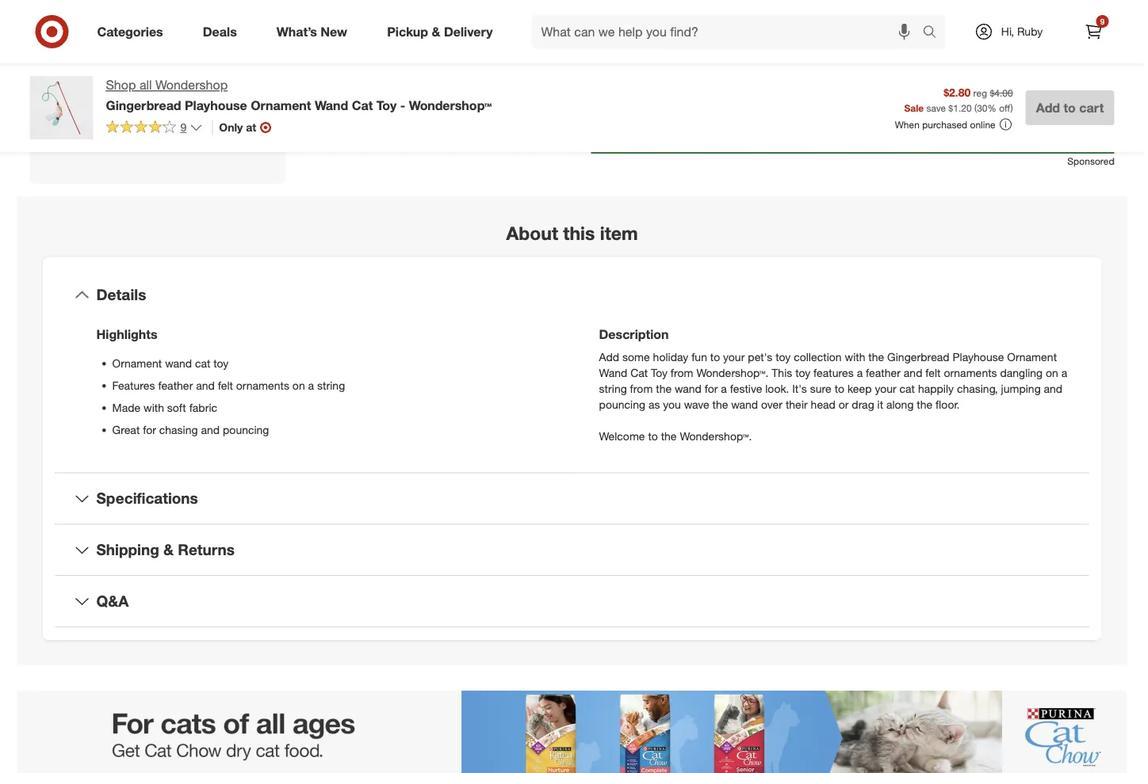 Task type: describe. For each thing, give the bounding box(es) containing it.
returns
[[178, 541, 235, 559]]

0 horizontal spatial cat
[[195, 357, 210, 370]]

$2.80
[[944, 85, 971, 99]]

details button
[[55, 270, 1089, 321]]

shop all wondershop gingerbread playhouse ornament wand cat toy - wondershop™
[[106, 77, 492, 113]]

1 vertical spatial wondershop™.
[[680, 429, 752, 443]]

details
[[96, 286, 146, 304]]

sale
[[904, 102, 924, 114]]

what's
[[277, 24, 317, 39]]

pay over time with affirm on orders over $100
[[623, 38, 780, 71]]

with inside add some holiday fun to your pet's toy collection with the gingerbread playhouse ornament wand cat toy from wondershop™. this toy features a feather and felt ornaments dangling on a string from the wand for a festive look. it's sure to keep your cat happily chasing, jumping and pouncing as you wave the wand over their head or drag it along the floor.
[[845, 350, 866, 364]]

playhouse inside add some holiday fun to your pet's toy collection with the gingerbread playhouse ornament wand cat toy from wondershop™. this toy features a feather and felt ornaments dangling on a string from the wand for a festive look. it's sure to keep your cat happily chasing, jumping and pouncing as you wave the wand over their head or drag it along the floor.
[[953, 350, 1004, 364]]

chasing
[[159, 423, 198, 437]]

festive
[[730, 382, 762, 396]]

online
[[970, 119, 996, 131]]

to inside 'button'
[[1064, 100, 1076, 115]]

photo
[[177, 81, 211, 97]]

sure
[[810, 382, 832, 396]]

as
[[649, 398, 660, 412]]

keep
[[848, 382, 872, 396]]

wand inside add some holiday fun to your pet's toy collection with the gingerbread playhouse ornament wand cat toy from wondershop™. this toy features a feather and felt ornaments dangling on a string from the wand for a festive look. it's sure to keep your cat happily chasing, jumping and pouncing as you wave the wand over their head or drag it along the floor.
[[599, 366, 628, 380]]

only at
[[219, 120, 256, 134]]

search button
[[916, 14, 954, 52]]

what's new
[[277, 24, 347, 39]]

this
[[772, 366, 792, 380]]

soft
[[167, 401, 186, 415]]

have
[[120, 6, 154, 24]]

0 vertical spatial advertisement region
[[591, 93, 1115, 154]]

affirm
[[648, 57, 677, 71]]

collection
[[794, 350, 842, 364]]

0 horizontal spatial ornaments
[[236, 379, 289, 393]]

on for time
[[680, 57, 693, 71]]

along
[[887, 398, 914, 412]]

off
[[999, 102, 1011, 114]]

fun
[[692, 350, 707, 364]]

when
[[895, 119, 920, 131]]

on inside add some holiday fun to your pet's toy collection with the gingerbread playhouse ornament wand cat toy from wondershop™. this toy features a feather and felt ornaments dangling on a string from the wand for a festive look. it's sure to keep your cat happily chasing, jumping and pouncing as you wave the wand over their head or drag it along the floor.
[[1046, 366, 1059, 380]]

%
[[988, 102, 997, 114]]

see!
[[214, 31, 244, 49]]

pickup & delivery
[[387, 24, 493, 39]]

felt inside add some holiday fun to your pet's toy collection with the gingerbread playhouse ornament wand cat toy from wondershop™. this toy features a feather and felt ornaments dangling on a string from the wand for a festive look. it's sure to keep your cat happily chasing, jumping and pouncing as you wave the wand over their head or drag it along the floor.
[[926, 366, 941, 380]]

and down the fabric
[[201, 423, 220, 437]]

2 horizontal spatial wand
[[731, 398, 758, 412]]

0 vertical spatial wand
[[165, 357, 192, 370]]

specifications button
[[55, 474, 1089, 525]]

add to cart button
[[1026, 90, 1115, 125]]

shipping & returns button
[[55, 525, 1089, 576]]

you
[[663, 398, 681, 412]]

gingerbread inside add some holiday fun to your pet's toy collection with the gingerbread playhouse ornament wand cat toy from wondershop™. this toy features a feather and felt ornaments dangling on a string from the wand for a festive look. it's sure to keep your cat happily chasing, jumping and pouncing as you wave the wand over their head or drag it along the floor.
[[887, 350, 950, 364]]

for inside already have this product? snap a pic for all to see!
[[151, 31, 170, 49]]

and up the fabric
[[196, 379, 215, 393]]

purchased
[[922, 119, 968, 131]]

some
[[623, 350, 650, 364]]

1 horizontal spatial this
[[563, 222, 595, 244]]

add some holiday fun to your pet's toy collection with the gingerbread playhouse ornament wand cat toy from wondershop™. this toy features a feather and felt ornaments dangling on a string from the wand for a festive look. it's sure to keep your cat happily chasing, jumping and pouncing as you wave the wand over their head or drag it along the floor.
[[599, 350, 1068, 412]]

jumping
[[1001, 382, 1041, 396]]

and up happily
[[904, 366, 923, 380]]

made
[[112, 401, 140, 415]]

with inside pay over time with affirm on orders over $100
[[623, 57, 645, 71]]

1.20
[[953, 102, 972, 114]]

wondershop
[[155, 77, 228, 93]]

pickup
[[387, 24, 428, 39]]

shipping
[[96, 541, 159, 559]]

cat inside add some holiday fun to your pet's toy collection with the gingerbread playhouse ornament wand cat toy from wondershop™. this toy features a feather and felt ornaments dangling on a string from the wand for a festive look. it's sure to keep your cat happily chasing, jumping and pouncing as you wave the wand over their head or drag it along the floor.
[[631, 366, 648, 380]]

at
[[246, 120, 256, 134]]

cat inside add some holiday fun to your pet's toy collection with the gingerbread playhouse ornament wand cat toy from wondershop™. this toy features a feather and felt ornaments dangling on a string from the wand for a festive look. it's sure to keep your cat happily chasing, jumping and pouncing as you wave the wand over their head or drag it along the floor.
[[900, 382, 915, 396]]

great for chasing and pouncing
[[112, 423, 269, 437]]

1 horizontal spatial 9
[[1100, 16, 1105, 26]]

made with soft fabric
[[112, 401, 217, 415]]

wondershop™. inside add some holiday fun to your pet's toy collection with the gingerbread playhouse ornament wand cat toy from wondershop™. this toy features a feather and felt ornaments dangling on a string from the wand for a festive look. it's sure to keep your cat happily chasing, jumping and pouncing as you wave the wand over their head or drag it along the floor.
[[697, 366, 769, 380]]

upload photo
[[133, 81, 211, 97]]

only
[[219, 120, 243, 134]]

1 horizontal spatial from
[[671, 366, 694, 380]]

welcome to the wondershop™.
[[599, 429, 752, 443]]

& for shipping
[[163, 541, 174, 559]]

features
[[112, 379, 155, 393]]

1 vertical spatial pouncing
[[223, 423, 269, 437]]

feather inside add some holiday fun to your pet's toy collection with the gingerbread playhouse ornament wand cat toy from wondershop™. this toy features a feather and felt ornaments dangling on a string from the wand for a festive look. it's sure to keep your cat happily chasing, jumping and pouncing as you wave the wand over their head or drag it along the floor.
[[866, 366, 901, 380]]

time
[[678, 38, 704, 54]]

ornament inside shop all wondershop gingerbread playhouse ornament wand cat toy - wondershop™
[[251, 97, 311, 113]]

deals link
[[189, 14, 257, 49]]

)
[[1011, 102, 1013, 114]]

features feather and felt ornaments on a string
[[112, 379, 345, 393]]

specifications
[[96, 490, 198, 508]]

0 horizontal spatial feather
[[158, 379, 193, 393]]

features
[[814, 366, 854, 380]]

0 vertical spatial 9 link
[[1077, 14, 1111, 49]]

What can we help you find? suggestions appear below search field
[[532, 14, 927, 49]]

hi,
[[1001, 25, 1014, 38]]

1 vertical spatial advertisement region
[[17, 691, 1127, 774]]

redcard
[[648, 6, 692, 20]]

and right jumping
[[1044, 382, 1063, 396]]

$2.80 reg $4.00 sale save $ 1.20 ( 30 % off )
[[904, 85, 1013, 114]]

pet's
[[748, 350, 773, 364]]

already
[[62, 6, 116, 24]]

drag
[[852, 398, 874, 412]]

ornament wand cat toy
[[112, 357, 229, 370]]

ornaments inside add some holiday fun to your pet's toy collection with the gingerbread playhouse ornament wand cat toy from wondershop™. this toy features a feather and felt ornaments dangling on a string from the wand for a festive look. it's sure to keep your cat happily chasing, jumping and pouncing as you wave the wand over their head or drag it along the floor.
[[944, 366, 997, 380]]

1 vertical spatial 9 link
[[106, 120, 202, 138]]

head
[[811, 398, 836, 412]]

pic
[[125, 31, 146, 49]]

add for add to cart
[[1036, 100, 1060, 115]]

over inside add some holiday fun to your pet's toy collection with the gingerbread playhouse ornament wand cat toy from wondershop™. this toy features a feather and felt ornaments dangling on a string from the wand for a festive look. it's sure to keep your cat happily chasing, jumping and pouncing as you wave the wand over their head or drag it along the floor.
[[761, 398, 783, 412]]

their
[[786, 398, 808, 412]]

the up keep
[[869, 350, 884, 364]]



Task type: locate. For each thing, give the bounding box(es) containing it.
with down the pay
[[623, 57, 645, 71]]

0 vertical spatial cat
[[195, 357, 210, 370]]

wondershop™. down 'wave' at right
[[680, 429, 752, 443]]

wondershop™
[[409, 97, 492, 113]]

& left 'returns' on the left bottom of page
[[163, 541, 174, 559]]

0 vertical spatial cat
[[352, 97, 373, 113]]

1 horizontal spatial 9 link
[[1077, 14, 1111, 49]]

your left "pet's"
[[723, 350, 745, 364]]

felt up great for chasing and pouncing
[[218, 379, 233, 393]]

over left the $100
[[731, 57, 752, 71]]

2 with from the top
[[623, 57, 645, 71]]

0 vertical spatial with
[[623, 6, 645, 20]]

the right 'wave' at right
[[713, 398, 728, 412]]

0 horizontal spatial wand
[[165, 357, 192, 370]]

a inside already have this product? snap a pic for all to see!
[[112, 31, 121, 49]]

toy left -
[[376, 97, 397, 113]]

your up it
[[875, 382, 897, 396]]

highlights
[[96, 327, 157, 343]]

sponsored
[[1068, 155, 1115, 167]]

and
[[904, 366, 923, 380], [196, 379, 215, 393], [1044, 382, 1063, 396], [201, 423, 220, 437]]

9 down photo
[[180, 120, 187, 134]]

feather up keep
[[866, 366, 901, 380]]

1 vertical spatial &
[[163, 541, 174, 559]]

toy inside shop all wondershop gingerbread playhouse ornament wand cat toy - wondershop™
[[376, 97, 397, 113]]

cat
[[195, 357, 210, 370], [900, 382, 915, 396]]

1 with from the top
[[623, 6, 645, 20]]

&
[[432, 24, 440, 39], [163, 541, 174, 559]]

great
[[112, 423, 140, 437]]

for inside add some holiday fun to your pet's toy collection with the gingerbread playhouse ornament wand cat toy from wondershop™. this toy features a feather and felt ornaments dangling on a string from the wand for a festive look. it's sure to keep your cat happily chasing, jumping and pouncing as you wave the wand over their head or drag it along the floor.
[[705, 382, 718, 396]]

1 horizontal spatial feather
[[866, 366, 901, 380]]

fabric
[[189, 401, 217, 415]]

add right ')'
[[1036, 100, 1060, 115]]

2 horizontal spatial toy
[[796, 366, 811, 380]]

from down holiday
[[671, 366, 694, 380]]

felt
[[926, 366, 941, 380], [218, 379, 233, 393]]

-
[[400, 97, 405, 113]]

1 horizontal spatial wand
[[675, 382, 702, 396]]

the down "you"
[[661, 429, 677, 443]]

wave
[[684, 398, 709, 412]]

gingerbread up happily
[[887, 350, 950, 364]]

0 horizontal spatial 9 link
[[106, 120, 202, 138]]

cat up along
[[900, 382, 915, 396]]

image of gingerbread playhouse ornament wand cat toy - wondershop™ image
[[30, 76, 93, 140]]

holiday
[[653, 350, 689, 364]]

gingerbread down upload
[[106, 97, 181, 113]]

1 horizontal spatial over
[[731, 57, 752, 71]]

cat inside shop all wondershop gingerbread playhouse ornament wand cat toy - wondershop™
[[352, 97, 373, 113]]

0 horizontal spatial pouncing
[[223, 423, 269, 437]]

from up as
[[630, 382, 653, 396]]

0 horizontal spatial your
[[723, 350, 745, 364]]

2 horizontal spatial ornament
[[1007, 350, 1057, 364]]

0 horizontal spatial on
[[293, 379, 305, 393]]

search
[[916, 25, 954, 41]]

to left "see!"
[[195, 31, 210, 49]]

2 horizontal spatial over
[[761, 398, 783, 412]]

playhouse up chasing, on the right of the page
[[953, 350, 1004, 364]]

0 horizontal spatial over
[[648, 38, 674, 54]]

reg
[[973, 87, 987, 99]]

wand left -
[[315, 97, 348, 113]]

0 horizontal spatial 9
[[180, 120, 187, 134]]

0 vertical spatial add
[[1036, 100, 1060, 115]]

pouncing down features feather and felt ornaments on a string
[[223, 423, 269, 437]]

playhouse up only
[[185, 97, 247, 113]]

1 vertical spatial this
[[563, 222, 595, 244]]

all inside already have this product? snap a pic for all to see!
[[175, 31, 191, 49]]

to up or
[[835, 382, 845, 396]]

wand up soft
[[165, 357, 192, 370]]

with
[[845, 350, 866, 364], [144, 401, 164, 415]]

1 vertical spatial playhouse
[[953, 350, 1004, 364]]

add inside 'button'
[[1036, 100, 1060, 115]]

0 horizontal spatial cat
[[352, 97, 373, 113]]

1 vertical spatial cat
[[900, 382, 915, 396]]

pouncing inside add some holiday fun to your pet's toy collection with the gingerbread playhouse ornament wand cat toy from wondershop™. this toy features a feather and felt ornaments dangling on a string from the wand for a festive look. it's sure to keep your cat happily chasing, jumping and pouncing as you wave the wand over their head or drag it along the floor.
[[599, 398, 646, 412]]

the down happily
[[917, 398, 933, 412]]

1 vertical spatial for
[[705, 382, 718, 396]]

toy up it's
[[796, 366, 811, 380]]

1 horizontal spatial toy
[[776, 350, 791, 364]]

0 vertical spatial wand
[[315, 97, 348, 113]]

product?
[[188, 6, 253, 24]]

1 horizontal spatial cat
[[631, 366, 648, 380]]

wand down some
[[599, 366, 628, 380]]

& right pickup
[[432, 24, 440, 39]]

0 horizontal spatial playhouse
[[185, 97, 247, 113]]

1 vertical spatial with
[[144, 401, 164, 415]]

wand up 'wave' at right
[[675, 382, 702, 396]]

0 vertical spatial playhouse
[[185, 97, 247, 113]]

your
[[723, 350, 745, 364], [875, 382, 897, 396]]

1 vertical spatial wand
[[675, 382, 702, 396]]

1 horizontal spatial all
[[175, 31, 191, 49]]

1 horizontal spatial felt
[[926, 366, 941, 380]]

orders
[[696, 57, 728, 71]]

9 link down upload photo button
[[106, 120, 202, 138]]

9 link right ruby
[[1077, 14, 1111, 49]]

for up 'wave' at right
[[705, 382, 718, 396]]

0 horizontal spatial add
[[599, 350, 619, 364]]

to right welcome
[[648, 429, 658, 443]]

$4.00
[[990, 87, 1013, 99]]

0 horizontal spatial gingerbread
[[106, 97, 181, 113]]

happily
[[918, 382, 954, 396]]

0 vertical spatial wondershop™.
[[697, 366, 769, 380]]

string inside add some holiday fun to your pet's toy collection with the gingerbread playhouse ornament wand cat toy from wondershop™. this toy features a feather and felt ornaments dangling on a string from the wand for a festive look. it's sure to keep your cat happily chasing, jumping and pouncing as you wave the wand over their head or drag it along the floor.
[[599, 382, 627, 396]]

over down 'look.'
[[761, 398, 783, 412]]

1 horizontal spatial wand
[[599, 366, 628, 380]]

a
[[112, 31, 121, 49], [857, 366, 863, 380], [1062, 366, 1068, 380], [308, 379, 314, 393], [721, 382, 727, 396]]

1 horizontal spatial ornaments
[[944, 366, 997, 380]]

0 horizontal spatial ornament
[[112, 357, 162, 370]]

1 horizontal spatial with
[[845, 350, 866, 364]]

$100
[[756, 57, 780, 71]]

ornament inside add some holiday fun to your pet's toy collection with the gingerbread playhouse ornament wand cat toy from wondershop™. this toy features a feather and felt ornaments dangling on a string from the wand for a festive look. it's sure to keep your cat happily chasing, jumping and pouncing as you wave the wand over their head or drag it along the floor.
[[1007, 350, 1057, 364]]

0 horizontal spatial felt
[[218, 379, 233, 393]]

0 vertical spatial for
[[151, 31, 170, 49]]

floor.
[[936, 398, 960, 412]]

add to cart
[[1036, 100, 1104, 115]]

gingerbread inside shop all wondershop gingerbread playhouse ornament wand cat toy - wondershop™
[[106, 97, 181, 113]]

gingerbread
[[106, 97, 181, 113], [887, 350, 950, 364]]

0 vertical spatial your
[[723, 350, 745, 364]]

1 horizontal spatial add
[[1036, 100, 1060, 115]]

1 horizontal spatial cat
[[900, 382, 915, 396]]

1 vertical spatial 9
[[180, 120, 187, 134]]

0 vertical spatial over
[[648, 38, 674, 54]]

0 horizontal spatial toy
[[214, 357, 229, 370]]

ornament up dangling
[[1007, 350, 1057, 364]]

1 vertical spatial over
[[731, 57, 752, 71]]

all left deals
[[175, 31, 191, 49]]

it
[[878, 398, 883, 412]]

1 horizontal spatial ornament
[[251, 97, 311, 113]]

0 vertical spatial with
[[845, 350, 866, 364]]

the up "you"
[[656, 382, 672, 396]]

playhouse
[[185, 97, 247, 113], [953, 350, 1004, 364]]

wand inside shop all wondershop gingerbread playhouse ornament wand cat toy - wondershop™
[[315, 97, 348, 113]]

for right pic
[[151, 31, 170, 49]]

1 vertical spatial from
[[630, 382, 653, 396]]

1 vertical spatial add
[[599, 350, 619, 364]]

hi, ruby
[[1001, 25, 1043, 38]]

0 horizontal spatial string
[[317, 379, 345, 393]]

for right great
[[143, 423, 156, 437]]

(
[[975, 102, 977, 114]]

0 vertical spatial pouncing
[[599, 398, 646, 412]]

1 horizontal spatial your
[[875, 382, 897, 396]]

this left the item
[[563, 222, 595, 244]]

0 vertical spatial this
[[158, 6, 184, 24]]

9 right ruby
[[1100, 16, 1105, 26]]

welcome
[[599, 429, 645, 443]]

snap
[[71, 31, 108, 49]]

toy up features feather and felt ornaments on a string
[[214, 357, 229, 370]]

q&a button
[[55, 577, 1089, 627]]

about
[[506, 222, 558, 244]]

pouncing
[[599, 398, 646, 412], [223, 423, 269, 437]]

shop
[[106, 77, 136, 93]]

upload
[[133, 81, 174, 97]]

over
[[648, 38, 674, 54], [731, 57, 752, 71], [761, 398, 783, 412]]

felt up happily
[[926, 366, 941, 380]]

categories
[[97, 24, 163, 39]]

pouncing up welcome
[[599, 398, 646, 412]]

all inside shop all wondershop gingerbread playhouse ornament wand cat toy - wondershop™
[[139, 77, 152, 93]]

1 vertical spatial gingerbread
[[887, 350, 950, 364]]

add for add some holiday fun to your pet's toy collection with the gingerbread playhouse ornament wand cat toy from wondershop™. this toy features a feather and felt ornaments dangling on a string from the wand for a festive look. it's sure to keep your cat happily chasing, jumping and pouncing as you wave the wand over their head or drag it along the floor.
[[599, 350, 619, 364]]

toy
[[776, 350, 791, 364], [214, 357, 229, 370], [796, 366, 811, 380]]

save
[[927, 102, 946, 114]]

what's new link
[[263, 14, 367, 49]]

0 horizontal spatial toy
[[376, 97, 397, 113]]

wondershop™. up festive
[[697, 366, 769, 380]]

advertisement region
[[591, 93, 1115, 154], [17, 691, 1127, 774]]

ornaments
[[944, 366, 997, 380], [236, 379, 289, 393]]

1 vertical spatial wand
[[599, 366, 628, 380]]

& inside dropdown button
[[163, 541, 174, 559]]

categories link
[[84, 14, 183, 49]]

2 vertical spatial for
[[143, 423, 156, 437]]

2 horizontal spatial on
[[1046, 366, 1059, 380]]

1 horizontal spatial string
[[599, 382, 627, 396]]

add inside add some holiday fun to your pet's toy collection with the gingerbread playhouse ornament wand cat toy from wondershop™. this toy features a feather and felt ornaments dangling on a string from the wand for a festive look. it's sure to keep your cat happily chasing, jumping and pouncing as you wave the wand over their head or drag it along the floor.
[[599, 350, 619, 364]]

ruby
[[1017, 25, 1043, 38]]

add
[[1036, 100, 1060, 115], [599, 350, 619, 364]]

to left the cart
[[1064, 100, 1076, 115]]

2 vertical spatial over
[[761, 398, 783, 412]]

1 horizontal spatial playhouse
[[953, 350, 1004, 364]]

this inside already have this product? snap a pic for all to see!
[[158, 6, 184, 24]]

when purchased online
[[895, 119, 996, 131]]

0 horizontal spatial all
[[139, 77, 152, 93]]

ornament up features
[[112, 357, 162, 370]]

with up the pay
[[623, 6, 645, 20]]

0 horizontal spatial with
[[144, 401, 164, 415]]

toy up this
[[776, 350, 791, 364]]

1 horizontal spatial pouncing
[[599, 398, 646, 412]]

wand down festive
[[731, 398, 758, 412]]

playhouse inside shop all wondershop gingerbread playhouse ornament wand cat toy - wondershop™
[[185, 97, 247, 113]]

& for pickup
[[432, 24, 440, 39]]

shipping & returns
[[96, 541, 235, 559]]

30
[[977, 102, 988, 114]]

ornament up at
[[251, 97, 311, 113]]

this right have
[[158, 6, 184, 24]]

over up affirm
[[648, 38, 674, 54]]

or
[[839, 398, 849, 412]]

q&a
[[96, 593, 129, 611]]

with redcard
[[623, 6, 692, 20]]

0 horizontal spatial wand
[[315, 97, 348, 113]]

0 vertical spatial gingerbread
[[106, 97, 181, 113]]

to right the fun at the top
[[710, 350, 720, 364]]

9 link
[[1077, 14, 1111, 49], [106, 120, 202, 138]]

1 vertical spatial toy
[[651, 366, 668, 380]]

1 vertical spatial cat
[[631, 366, 648, 380]]

toy down holiday
[[651, 366, 668, 380]]

0 horizontal spatial this
[[158, 6, 184, 24]]

toy
[[376, 97, 397, 113], [651, 366, 668, 380]]

new
[[321, 24, 347, 39]]

with left soft
[[144, 401, 164, 415]]

0 vertical spatial all
[[175, 31, 191, 49]]

1 horizontal spatial on
[[680, 57, 693, 71]]

dangling
[[1000, 366, 1043, 380]]

1 horizontal spatial &
[[432, 24, 440, 39]]

0 vertical spatial from
[[671, 366, 694, 380]]

1 vertical spatial all
[[139, 77, 152, 93]]

1 horizontal spatial gingerbread
[[887, 350, 950, 364]]

all right shop
[[139, 77, 152, 93]]

cat left -
[[352, 97, 373, 113]]

item
[[600, 222, 638, 244]]

look.
[[765, 382, 789, 396]]

0 vertical spatial 9
[[1100, 16, 1105, 26]]

chasing,
[[957, 382, 998, 396]]

with
[[623, 6, 645, 20], [623, 57, 645, 71]]

with up the features
[[845, 350, 866, 364]]

feather up soft
[[158, 379, 193, 393]]

1 horizontal spatial toy
[[651, 366, 668, 380]]

pay
[[623, 38, 645, 54]]

0 horizontal spatial from
[[630, 382, 653, 396]]

about this item
[[506, 222, 638, 244]]

pickup & delivery link
[[374, 14, 513, 49]]

0 vertical spatial toy
[[376, 97, 397, 113]]

upload photo button
[[94, 72, 221, 107]]

2 vertical spatial wand
[[731, 398, 758, 412]]

0 vertical spatial &
[[432, 24, 440, 39]]

cart
[[1080, 100, 1104, 115]]

add left some
[[599, 350, 619, 364]]

cat up features feather and felt ornaments on a string
[[195, 357, 210, 370]]

it's
[[792, 382, 807, 396]]

toy inside add some holiday fun to your pet's toy collection with the gingerbread playhouse ornament wand cat toy from wondershop™. this toy features a feather and felt ornaments dangling on a string from the wand for a festive look. it's sure to keep your cat happily chasing, jumping and pouncing as you wave the wand over their head or drag it along the floor.
[[651, 366, 668, 380]]

on for and
[[293, 379, 305, 393]]

cat down some
[[631, 366, 648, 380]]

0 horizontal spatial &
[[163, 541, 174, 559]]

on inside pay over time with affirm on orders over $100
[[680, 57, 693, 71]]

to inside already have this product? snap a pic for all to see!
[[195, 31, 210, 49]]



Task type: vqa. For each thing, say whether or not it's contained in the screenshot.
the right 2
no



